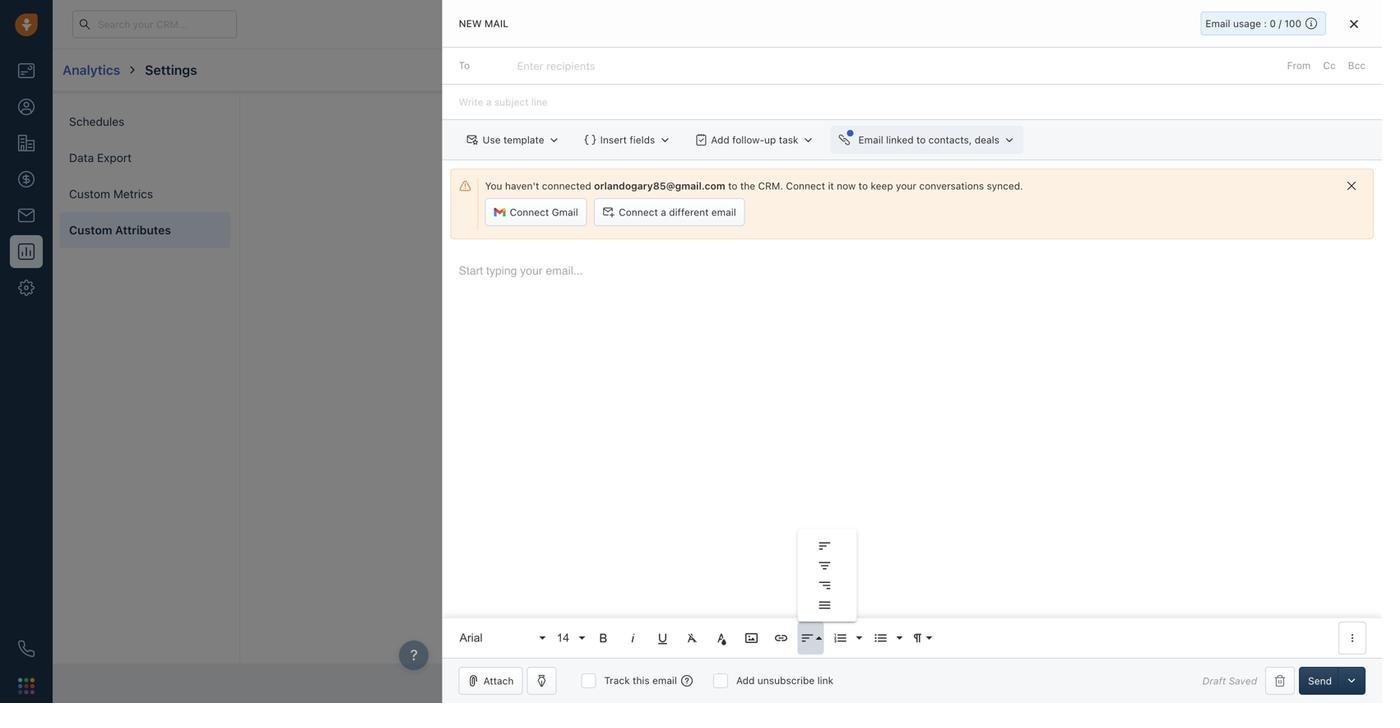 Task type: locate. For each thing, give the bounding box(es) containing it.
dialog containing arial
[[442, 0, 1383, 704]]

0 vertical spatial add
[[711, 134, 730, 146]]

task
[[779, 134, 799, 146]]

connected
[[542, 180, 592, 192]]

attach
[[484, 676, 514, 687]]

connect
[[786, 180, 825, 192], [510, 207, 549, 218], [619, 207, 658, 218]]

email inside email linked to contacts, deals button
[[859, 134, 884, 146]]

from
[[1288, 60, 1311, 71]]

you haven't connected orlandogary85@gmail.com to the crm. connect it now to keep your conversations synced.
[[485, 180, 1023, 192]]

draft
[[1203, 676, 1226, 687]]

application containing arial
[[442, 248, 1383, 658]]

to right linked
[[917, 134, 926, 146]]

0 vertical spatial email
[[1206, 18, 1231, 29]]

connect left it
[[786, 180, 825, 192]]

1 vertical spatial add
[[736, 675, 755, 687]]

1 horizontal spatial email
[[712, 207, 736, 218]]

1 horizontal spatial email
[[1206, 18, 1231, 29]]

email right this
[[653, 675, 677, 687]]

connect inside button
[[510, 207, 549, 218]]

align right image
[[818, 579, 832, 593]]

ordered list image
[[833, 631, 848, 646]]

0 horizontal spatial add
[[711, 134, 730, 146]]

link
[[818, 675, 834, 687]]

14
[[557, 632, 570, 645]]

the
[[741, 180, 756, 192]]

0 horizontal spatial to
[[728, 180, 738, 192]]

deals
[[975, 134, 1000, 146]]

to
[[917, 134, 926, 146], [728, 180, 738, 192], [859, 180, 868, 192]]

mail
[[485, 18, 509, 29]]

close image
[[1350, 19, 1359, 29]]

email
[[1206, 18, 1231, 29], [859, 134, 884, 146]]

1 vertical spatial email
[[859, 134, 884, 146]]

add
[[711, 134, 730, 146], [736, 675, 755, 687]]

1 horizontal spatial connect
[[619, 207, 658, 218]]

:
[[1264, 18, 1267, 29]]

email right the different
[[712, 207, 736, 218]]

bcc
[[1349, 60, 1366, 71]]

insert fields button
[[577, 126, 679, 154]]

draft saved
[[1203, 676, 1258, 687]]

connect inside 'button'
[[619, 207, 658, 218]]

1 link
[[1257, 10, 1285, 38]]

add left the follow-
[[711, 134, 730, 146]]

100
[[1285, 18, 1302, 29]]

follow-
[[732, 134, 765, 146]]

contacts,
[[929, 134, 972, 146]]

1 horizontal spatial add
[[736, 675, 755, 687]]

email left linked
[[859, 134, 884, 146]]

add unsubscribe link
[[736, 675, 834, 687]]

synced.
[[987, 180, 1023, 192]]

email
[[712, 207, 736, 218], [653, 675, 677, 687]]

0 horizontal spatial email
[[859, 134, 884, 146]]

add inside button
[[711, 134, 730, 146]]

use
[[483, 134, 501, 146]]

email left usage
[[1206, 18, 1231, 29]]

0 horizontal spatial email
[[653, 675, 677, 687]]

0 vertical spatial email
[[712, 207, 736, 218]]

connect down haven't
[[510, 207, 549, 218]]

you
[[485, 180, 502, 192]]

2 horizontal spatial connect
[[786, 180, 825, 192]]

phone image
[[18, 641, 35, 658]]

arial
[[460, 632, 483, 645]]

orlandogary85@gmail.com
[[594, 180, 726, 192]]

send
[[1309, 676, 1332, 687]]

connect left a
[[619, 207, 658, 218]]

insert fields
[[600, 134, 655, 146]]

connect a different email
[[619, 207, 736, 218]]

different
[[669, 207, 709, 218]]

freshworks switcher image
[[18, 678, 35, 695]]

connect a different email button
[[594, 198, 745, 226]]

connect for connect gmail
[[510, 207, 549, 218]]

use template button
[[459, 126, 568, 154]]

dialog
[[442, 0, 1383, 704]]

to left the
[[728, 180, 738, 192]]

add left 'unsubscribe'
[[736, 675, 755, 687]]

add follow-up task button
[[687, 126, 823, 154]]

up
[[765, 134, 776, 146]]

to right now
[[859, 180, 868, 192]]

2 horizontal spatial to
[[917, 134, 926, 146]]

application
[[442, 248, 1383, 658]]

conversations
[[920, 180, 984, 192]]

0 horizontal spatial connect
[[510, 207, 549, 218]]

track
[[604, 675, 630, 687]]

add for add follow-up task
[[711, 134, 730, 146]]



Task type: vqa. For each thing, say whether or not it's contained in the screenshot.
up
yes



Task type: describe. For each thing, give the bounding box(es) containing it.
add for add unsubscribe link
[[736, 675, 755, 687]]

align center image
[[818, 559, 832, 574]]

/
[[1279, 18, 1282, 29]]

1 vertical spatial email
[[653, 675, 677, 687]]

linked
[[886, 134, 914, 146]]

a
[[661, 207, 666, 218]]

email usage : 0 / 100
[[1206, 18, 1302, 29]]

1
[[1274, 13, 1279, 23]]

use template
[[483, 134, 544, 146]]

email inside 'button'
[[712, 207, 736, 218]]

fields
[[630, 134, 655, 146]]

connect gmail button
[[485, 198, 587, 226]]

1 horizontal spatial to
[[859, 180, 868, 192]]

14 button
[[551, 622, 587, 655]]

Enter recipients text field
[[517, 53, 599, 79]]

it
[[828, 180, 834, 192]]

haven't
[[505, 180, 539, 192]]

Write a subject line text field
[[442, 85, 1383, 119]]

0
[[1270, 18, 1276, 29]]

align left image
[[818, 539, 832, 554]]

unordered list image
[[874, 631, 888, 646]]

new mail
[[459, 18, 509, 29]]

template
[[504, 134, 544, 146]]

saved
[[1229, 676, 1258, 687]]

cc
[[1324, 60, 1336, 71]]

your
[[896, 180, 917, 192]]

crm.
[[758, 180, 783, 192]]

connect for connect a different email
[[619, 207, 658, 218]]

to
[[459, 60, 470, 71]]

phone element
[[10, 633, 43, 666]]

email linked to contacts, deals button
[[831, 126, 1024, 154]]

add follow-up task
[[711, 134, 799, 146]]

keep
[[871, 180, 893, 192]]

track this email
[[604, 675, 677, 687]]

Search your CRM... text field
[[72, 10, 237, 38]]

new
[[459, 18, 482, 29]]

email for email linked to contacts, deals
[[859, 134, 884, 146]]

arial button
[[454, 622, 548, 655]]

align justify image
[[818, 598, 832, 613]]

to inside button
[[917, 134, 926, 146]]

unsubscribe
[[758, 675, 815, 687]]

gmail
[[552, 207, 578, 218]]

paragraph format image
[[911, 631, 925, 646]]

now
[[837, 180, 856, 192]]

usage
[[1234, 18, 1262, 29]]

email for email usage : 0 / 100
[[1206, 18, 1231, 29]]

insert
[[600, 134, 627, 146]]

more misc image
[[1345, 631, 1360, 646]]

connect gmail
[[510, 207, 578, 218]]

email linked to contacts, deals
[[859, 134, 1000, 146]]

attach button
[[459, 667, 523, 695]]

this
[[633, 675, 650, 687]]

send button
[[1300, 667, 1341, 695]]



